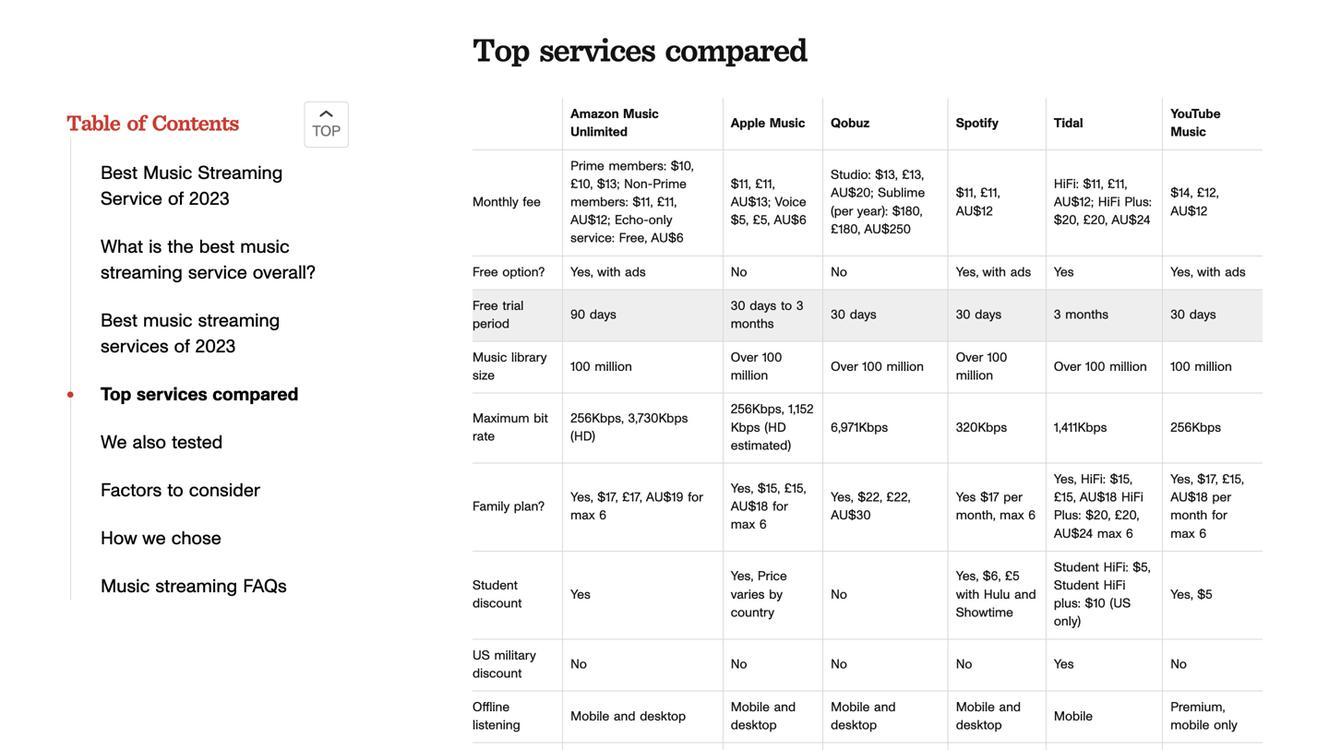 Task type: vqa. For each thing, say whether or not it's contained in the screenshot.


Task type: describe. For each thing, give the bounding box(es) containing it.
yes, $22, £22, au$30
[[831, 492, 911, 523]]

over down 3 months in the top of the page
[[1054, 361, 1081, 374]]

max inside yes, $17, £17, au$19 for max 6
[[571, 510, 595, 523]]

au$20;
[[831, 187, 874, 200]]

student hifi: $5, student hifi plus: $10 (us only)
[[1054, 562, 1151, 629]]

100 down 3 months in the top of the page
[[1086, 361, 1106, 374]]

hifi for £11,
[[1098, 196, 1120, 209]]

(per
[[831, 205, 853, 218]]

$17, for £15,
[[1198, 474, 1218, 487]]

tested
[[172, 434, 223, 452]]

90
[[571, 309, 585, 322]]

3 months
[[1054, 309, 1109, 322]]

$22,
[[858, 492, 882, 505]]

plan?
[[514, 501, 545, 514]]

1 yes, with ads from the left
[[571, 266, 646, 279]]

1 100 million from the left
[[571, 361, 632, 374]]

is
[[149, 238, 162, 257]]

3 ads from the left
[[1225, 266, 1246, 279]]

plus: inside yes, hifi: $15, £15, au$18 hifi plus: $20, £20, au$24  max 6
[[1054, 510, 1081, 523]]

yes up 3 months in the top of the page
[[1054, 266, 1074, 279]]

£180,
[[831, 223, 860, 236]]

0 horizontal spatial to
[[167, 482, 183, 500]]

sublime
[[878, 187, 925, 200]]

to inside 30 days to 3 months
[[781, 300, 792, 313]]

premium, mobile only
[[1171, 702, 1238, 733]]

au$18 inside yes, hifi: $15, £15, au$18 hifi plus: $20, £20, au$24  max 6
[[1080, 492, 1117, 505]]

over up 320kbps
[[956, 352, 983, 365]]

2 vertical spatial services
[[137, 386, 207, 404]]

estimated)
[[731, 440, 791, 453]]

30 days to 3 months
[[731, 300, 804, 331]]

studio: $13, £13, au$20; sublime (per year): $180, £180, au$250
[[831, 169, 925, 236]]

over 100 million up 6,971kbps
[[831, 361, 924, 374]]

yes down the only)
[[1054, 659, 1074, 672]]

0 vertical spatial of
[[127, 109, 145, 136]]

$14,
[[1171, 187, 1193, 200]]

£17,
[[622, 492, 642, 505]]

$10
[[1085, 598, 1106, 611]]

and inside yes, $6, £5 with hulu and showtime
[[1015, 589, 1036, 602]]

$13,
[[875, 169, 898, 182]]

tidal
[[1054, 117, 1083, 130]]

with down '$11, £11, au$12'
[[983, 266, 1006, 279]]

$10,
[[671, 160, 694, 173]]

hifi: inside hifi: $11, £11, au$12; hifi plus: $20, £20, au$24
[[1054, 178, 1079, 191]]

over 100 million up 320kbps
[[956, 352, 1008, 383]]

0 horizontal spatial top services compared
[[101, 386, 299, 404]]

prime members: $10, £10, $13; non-prime members: $11, £11, au$12; echo-only service: free, au$6
[[571, 160, 694, 245]]

voice
[[775, 196, 807, 209]]

only inside prime members: $10, £10, $13; non-prime members: $11, £11, au$12; echo-only service: free, au$6
[[649, 214, 673, 227]]

student for student hifi: $5, student hifi plus: $10 (us only)
[[1054, 562, 1099, 575]]

factors
[[101, 482, 162, 500]]

streaming inside what is the best music streaming service overall?
[[101, 264, 183, 283]]

1 horizontal spatial top services compared
[[473, 30, 807, 69]]

per inside yes, $17, £15, au$18 per month for max 6
[[1213, 492, 1232, 505]]

per inside yes $17 per month, max 6
[[1004, 492, 1023, 505]]

$13;
[[597, 178, 620, 191]]

au$6 inside prime members: $10, £10, $13; non-prime members: $11, £11, au$12; echo-only service: free, au$6
[[651, 232, 684, 245]]

au$24 inside hifi: $11, £11, au$12; hifi plus: $20, £20, au$24
[[1112, 214, 1151, 227]]

2 30 days from the left
[[956, 309, 1002, 322]]

1 vertical spatial prime
[[653, 178, 687, 191]]

$17
[[981, 492, 999, 505]]

non-
[[624, 178, 653, 191]]

only inside premium, mobile only
[[1214, 720, 1238, 733]]

country
[[731, 607, 775, 620]]

£5,
[[753, 214, 770, 227]]

we
[[101, 434, 127, 452]]

au$6 inside $11, £11, au$13; voice $5, £5, au$6
[[774, 214, 807, 227]]

1 horizontal spatial months
[[1066, 309, 1109, 322]]

streaming
[[198, 164, 283, 183]]

unlimited
[[571, 126, 628, 139]]

month
[[1171, 510, 1208, 523]]

plus: inside hifi: $11, £11, au$12; hifi plus: $20, £20, au$24
[[1125, 196, 1152, 209]]

yes, inside yes, price varies by country
[[731, 571, 753, 584]]

$17, for £17,
[[598, 492, 618, 505]]

au$18 for yes, $17, £15, au$18 per month for max 6
[[1171, 492, 1208, 505]]

best music streaming service of 2023 link
[[101, 164, 283, 209]]

we also tested link
[[101, 434, 223, 452]]

contents
[[152, 109, 239, 136]]

yes, hifi: $15, £15, au$18 hifi plus: $20, £20, au$24  max 6
[[1054, 474, 1144, 541]]

hifi inside yes, hifi: $15, £15, au$18 hifi plus: $20, £20, au$24  max 6
[[1122, 492, 1144, 505]]

256kbps
[[1171, 422, 1222, 435]]

2 vertical spatial streaming
[[155, 578, 237, 596]]

monthly fee
[[473, 196, 541, 209]]

free option?
[[473, 266, 545, 279]]

au$13;
[[731, 196, 771, 209]]

0 vertical spatial compared
[[665, 30, 807, 69]]

yes, inside yes, $17, £17, au$19 for max 6
[[571, 492, 593, 505]]

£10,
[[571, 178, 593, 191]]

library
[[511, 352, 547, 365]]

streaming inside best music streaming services of 2023
[[198, 312, 280, 331]]

days inside 30 days to 3 months
[[750, 300, 777, 313]]

0 horizontal spatial compared
[[213, 386, 299, 404]]

also
[[132, 434, 166, 452]]

100 up '256kbps'
[[1171, 361, 1191, 374]]

au$12 for $14,
[[1171, 205, 1208, 218]]

best music streaming service of 2023
[[101, 164, 283, 209]]

hulu
[[984, 589, 1010, 602]]

£11, inside $11, £11, au$13; voice $5, £5, au$6
[[755, 178, 775, 191]]

hifi for $5,
[[1104, 580, 1126, 593]]

£15, for per
[[1222, 474, 1245, 487]]

best for best music streaming service of 2023
[[101, 164, 138, 183]]

yes, down the $14, £12, au$12 in the top of the page
[[1171, 266, 1193, 279]]

music for amazon
[[623, 108, 659, 121]]

1,411kbps
[[1054, 422, 1107, 435]]

1 ads from the left
[[625, 266, 646, 279]]

chose
[[171, 530, 221, 548]]

6 inside yes, $17, £15, au$18 per month for max 6
[[1200, 528, 1207, 541]]

music library size
[[473, 352, 547, 383]]

yes, price varies by country
[[731, 571, 787, 620]]

£15, inside yes, hifi: $15, £15, au$18 hifi plus: $20, £20, au$24  max 6
[[1054, 492, 1076, 505]]

2 yes, with ads from the left
[[956, 266, 1031, 279]]

$11, inside $11, £11, au$13; voice $5, £5, au$6
[[731, 178, 751, 191]]

apple
[[731, 117, 766, 130]]

yes, $6, £5 with hulu and showtime
[[956, 571, 1036, 620]]

£22,
[[887, 492, 911, 505]]

2023 for streaming
[[189, 190, 230, 209]]

yes, inside yes, $17, £15, au$18 per month for max 6
[[1171, 474, 1193, 487]]

$11, inside hifi: $11, £11, au$12; hifi plus: $20, £20, au$24
[[1083, 178, 1104, 191]]

table
[[66, 109, 120, 136]]

showtime
[[956, 607, 1014, 620]]

best
[[199, 238, 235, 257]]

offline listening
[[473, 702, 520, 733]]

youtube
[[1171, 108, 1221, 121]]

au$30
[[831, 510, 871, 523]]

consider
[[189, 482, 260, 500]]

£13,
[[902, 169, 924, 182]]

6,971kbps
[[831, 422, 888, 435]]

qobuz
[[831, 117, 870, 130]]

$20, inside yes, hifi: $15, £15, au$18 hifi plus: $20, £20, au$24  max 6
[[1086, 510, 1111, 523]]

au$19
[[646, 492, 684, 505]]

student discount
[[473, 580, 522, 611]]

0 vertical spatial members:
[[609, 160, 667, 173]]

kbps
[[731, 422, 760, 435]]

apple music
[[731, 117, 805, 130]]

fee
[[523, 196, 541, 209]]

$11, inside prime members: $10, £10, $13; non-prime members: $11, £11, au$12; echo-only service: free, au$6
[[633, 196, 653, 209]]

discount inside us military discount
[[473, 668, 522, 681]]

100 up 6,971kbps
[[863, 361, 882, 374]]

by
[[769, 589, 783, 602]]

£11, inside '$11, £11, au$12'
[[981, 187, 1000, 200]]

size
[[473, 370, 495, 383]]

3 yes, with ads from the left
[[1171, 266, 1246, 279]]

£20, inside yes, hifi: $15, £15, au$18 hifi plus: $20, £20, au$24  max 6
[[1115, 510, 1140, 523]]

320kbps
[[956, 422, 1007, 435]]



Task type: locate. For each thing, give the bounding box(es) containing it.
1 vertical spatial hifi
[[1122, 492, 1144, 505]]

2 horizontal spatial 30 days
[[1171, 309, 1217, 322]]

max up student hifi: $5, student hifi plus: $10 (us only)
[[1098, 528, 1122, 541]]

1 horizontal spatial au$24
[[1112, 214, 1151, 227]]

over 100 million down 3 months in the top of the page
[[1054, 361, 1147, 374]]

military
[[494, 650, 536, 663]]

0 horizontal spatial au$12
[[956, 205, 993, 218]]

£20, inside hifi: $11, £11, au$12; hifi plus: $20, £20, au$24
[[1083, 214, 1108, 227]]

streaming down chose
[[155, 578, 237, 596]]

1 vertical spatial hifi:
[[1081, 474, 1106, 487]]

au$24
[[1112, 214, 1151, 227], [1054, 528, 1093, 541]]

plus:
[[1054, 598, 1081, 611]]

plus: left $14,
[[1125, 196, 1152, 209]]

hifi: inside student hifi: $5, student hifi plus: $10 (us only)
[[1104, 562, 1129, 575]]

hifi: down 'tidal' on the right top of the page
[[1054, 178, 1079, 191]]

months inside 30 days to 3 months
[[731, 318, 774, 331]]

table of contents
[[66, 109, 239, 136]]

yes, down 1,411kbps on the right bottom
[[1054, 474, 1077, 487]]

yes, $5
[[1171, 589, 1213, 602]]

for inside yes, $15, £15, au$18 for max 6
[[773, 501, 788, 514]]

6 inside yes $17 per month, max 6
[[1029, 510, 1036, 523]]

$20, up student hifi: $5, student hifi plus: $10 (us only)
[[1086, 510, 1111, 523]]

max right month,
[[1000, 510, 1024, 523]]

1 au$12 from the left
[[956, 205, 993, 218]]

for
[[688, 492, 704, 505], [773, 501, 788, 514], [1212, 510, 1228, 523]]

yes, left $5
[[1171, 589, 1193, 602]]

yes, up varies
[[731, 571, 753, 584]]

£11, inside prime members: $10, £10, $13; non-prime members: $11, £11, au$12; echo-only service: free, au$6
[[657, 196, 677, 209]]

music
[[240, 238, 290, 257], [143, 312, 192, 331]]

0 vertical spatial music
[[240, 238, 290, 257]]

0 vertical spatial $5,
[[731, 214, 749, 227]]

2 horizontal spatial top
[[473, 30, 529, 69]]

0 vertical spatial streaming
[[101, 264, 183, 283]]

for for au$18
[[773, 501, 788, 514]]

£12,
[[1197, 187, 1219, 200]]

option?
[[503, 266, 545, 279]]

price
[[758, 571, 787, 584]]

max right the plan?
[[571, 510, 595, 523]]

256kbps, inside 256kbps, 3,730kbps (hd)
[[571, 413, 624, 426]]

best music streaming services of 2023 link
[[101, 312, 280, 356]]

music for youtube
[[1171, 126, 1207, 139]]

(hd
[[765, 422, 786, 435]]

over 100 million down 30 days to 3 months
[[731, 352, 782, 383]]

music inside best music streaming services of 2023
[[143, 312, 192, 331]]

1 vertical spatial to
[[167, 482, 183, 500]]

yes, $17, £15, au$18 per month for max 6
[[1171, 474, 1245, 541]]

1 horizontal spatial £20,
[[1115, 510, 1140, 523]]

2 horizontal spatial au$18
[[1171, 492, 1208, 505]]

$5, inside $11, £11, au$13; voice $5, £5, au$6
[[731, 214, 749, 227]]

2 ads from the left
[[1011, 266, 1031, 279]]

0 horizontal spatial per
[[1004, 492, 1023, 505]]

1 horizontal spatial $17,
[[1198, 474, 1218, 487]]

£11, inside hifi: $11, £11, au$12; hifi plus: $20, £20, au$24
[[1108, 178, 1128, 191]]

music inside music library size
[[473, 352, 507, 365]]

1 vertical spatial top services compared
[[101, 386, 299, 404]]

256kbps, up (hd) in the bottom left of the page
[[571, 413, 624, 426]]

256kbps, up kbps
[[731, 404, 784, 417]]

music up overall?
[[240, 238, 290, 257]]

2 horizontal spatial £15,
[[1222, 474, 1245, 487]]

per
[[1004, 492, 1023, 505], [1213, 492, 1232, 505]]

period
[[473, 318, 510, 331]]

1 discount from the top
[[473, 598, 522, 611]]

over 100 million
[[731, 352, 782, 383], [956, 352, 1008, 383], [831, 361, 924, 374], [1054, 361, 1147, 374]]

1 vertical spatial au$6
[[651, 232, 684, 245]]

1 vertical spatial discount
[[473, 668, 522, 681]]

0 horizontal spatial 30 days
[[831, 309, 877, 322]]

yes
[[1054, 266, 1074, 279], [956, 492, 976, 505], [571, 589, 591, 602], [1054, 659, 1074, 672]]

2023 for streaming
[[195, 338, 236, 356]]

0 vertical spatial best
[[101, 164, 138, 183]]

max down month
[[1171, 528, 1195, 541]]

rate
[[473, 431, 495, 444]]

prime up £10,
[[571, 160, 604, 173]]

au$250
[[864, 223, 911, 236]]

streaming down is
[[101, 264, 183, 283]]

what is the best music streaming service overall? link
[[101, 238, 316, 283]]

for inside yes, $17, £17, au$19 for max 6
[[688, 492, 704, 505]]

$17, inside yes, $17, £17, au$19 for max 6
[[598, 492, 618, 505]]

of up top services compared link
[[174, 338, 190, 356]]

0 horizontal spatial prime
[[571, 160, 604, 173]]

$5, inside student hifi: $5, student hifi plus: $10 (us only)
[[1133, 562, 1151, 575]]

premium,
[[1171, 702, 1226, 715]]

1 horizontal spatial per
[[1213, 492, 1232, 505]]

1 vertical spatial music
[[143, 312, 192, 331]]

music right apple
[[770, 117, 805, 130]]

$6,
[[983, 571, 1001, 584]]

100 down 90
[[571, 361, 591, 374]]

million
[[595, 361, 632, 374], [887, 361, 924, 374], [1110, 361, 1147, 374], [1195, 361, 1232, 374], [731, 370, 768, 383], [956, 370, 994, 383]]

256kbps, 1,152 kbps (hd estimated)
[[731, 404, 814, 453]]

top services compared link
[[101, 386, 299, 404]]

2023 up top services compared link
[[195, 338, 236, 356]]

top services compared up tested at the left of page
[[101, 386, 299, 404]]

au$12
[[956, 205, 993, 218], [1171, 205, 1208, 218]]

$11,
[[731, 178, 751, 191], [1083, 178, 1104, 191], [956, 187, 976, 200], [633, 196, 653, 209]]

90 days
[[571, 309, 617, 322]]

yes up month,
[[956, 492, 976, 505]]

only
[[649, 214, 673, 227], [1214, 720, 1238, 733]]

yes, up month
[[1171, 474, 1193, 487]]

0 horizontal spatial $17,
[[598, 492, 618, 505]]

echo-
[[615, 214, 649, 227]]

3
[[797, 300, 804, 313], [1054, 309, 1061, 322]]

of inside best music streaming services of 2023
[[174, 338, 190, 356]]

with down service:
[[597, 266, 621, 279]]

$17, inside yes, $17, £15, au$18 per month for max 6
[[1198, 474, 1218, 487]]

music down youtube
[[1171, 126, 1207, 139]]

hifi left yes, $17, £15, au$18 per month for max 6
[[1122, 492, 1144, 505]]

0 horizontal spatial months
[[731, 318, 774, 331]]

0 vertical spatial au$24
[[1112, 214, 1151, 227]]

$15,
[[1110, 474, 1133, 487], [758, 483, 780, 496]]

$17, up month
[[1198, 474, 1218, 487]]

streaming
[[101, 264, 183, 283], [198, 312, 280, 331], [155, 578, 237, 596]]

with up showtime
[[956, 589, 980, 602]]

us
[[473, 650, 490, 663]]

au$12; inside hifi: $11, £11, au$12; hifi plus: $20, £20, au$24
[[1054, 196, 1094, 209]]

services inside best music streaming services of 2023
[[101, 338, 169, 356]]

music inside 'youtube music'
[[1171, 126, 1207, 139]]

0 horizontal spatial yes, with ads
[[571, 266, 646, 279]]

0 vertical spatial top services compared
[[473, 30, 807, 69]]

max inside yes, hifi: $15, £15, au$18 hifi plus: $20, £20, au$24  max 6
[[1098, 528, 1122, 541]]

student for student discount
[[473, 580, 518, 593]]

compared up tested at the left of page
[[213, 386, 299, 404]]

0 horizontal spatial top
[[101, 386, 131, 404]]

au$24 left the $14, £12, au$12 in the top of the page
[[1112, 214, 1151, 227]]

of inside best music streaming service of 2023
[[168, 190, 184, 209]]

256kbps,
[[731, 404, 784, 417], [571, 413, 624, 426]]

1 vertical spatial $5,
[[1133, 562, 1151, 575]]

1 vertical spatial streaming
[[198, 312, 280, 331]]

max inside yes, $17, £15, au$18 per month for max 6
[[1171, 528, 1195, 541]]

3 inside 30 days to 3 months
[[797, 300, 804, 313]]

0 horizontal spatial ads
[[625, 266, 646, 279]]

6 inside yes, $15, £15, au$18 for max 6
[[760, 519, 767, 532]]

1 vertical spatial of
[[168, 190, 184, 209]]

service
[[101, 190, 162, 209]]

yes inside yes $17 per month, max 6
[[956, 492, 976, 505]]

£15,
[[1222, 474, 1245, 487], [784, 483, 807, 496], [1054, 492, 1076, 505]]

0 vertical spatial hifi
[[1098, 196, 1120, 209]]

music
[[623, 108, 659, 121], [770, 117, 805, 130], [1171, 126, 1207, 139], [143, 164, 192, 183], [473, 352, 507, 365], [101, 578, 150, 596]]

over up 6,971kbps
[[831, 361, 858, 374]]

$15, inside yes, $15, £15, au$18 for max 6
[[758, 483, 780, 496]]

hifi up the (us
[[1104, 580, 1126, 593]]

2 vertical spatial of
[[174, 338, 190, 356]]

hifi: for yes,
[[1081, 474, 1106, 487]]

hifi inside student hifi: $5, student hifi plus: $10 (us only)
[[1104, 580, 1126, 593]]

$5,
[[731, 214, 749, 227], [1133, 562, 1151, 575]]

yes, with ads down the $14, £12, au$12 in the top of the page
[[1171, 266, 1246, 279]]

2023 inside best music streaming services of 2023
[[195, 338, 236, 356]]

1 vertical spatial au$12;
[[571, 214, 611, 227]]

and
[[1015, 589, 1036, 602], [774, 702, 796, 715], [874, 702, 896, 715], [999, 702, 1021, 715], [614, 711, 636, 724]]

1 horizontal spatial $15,
[[1110, 474, 1133, 487]]

0 horizontal spatial au$24
[[1054, 528, 1093, 541]]

$11, inside '$11, £11, au$12'
[[956, 187, 976, 200]]

yes, left '£17,' on the left of page
[[571, 492, 593, 505]]

only down "premium,"
[[1214, 720, 1238, 733]]

best inside best music streaming service of 2023
[[101, 164, 138, 183]]

factors to consider
[[101, 482, 260, 500]]

0 vertical spatial 2023
[[189, 190, 230, 209]]

$11, £11, au$12
[[956, 187, 1000, 218]]

2 horizontal spatial yes, with ads
[[1171, 266, 1246, 279]]

0 vertical spatial hifi:
[[1054, 178, 1079, 191]]

per down '256kbps'
[[1213, 492, 1232, 505]]

yes, inside yes, $6, £5 with hulu and showtime
[[956, 571, 979, 584]]

1 horizontal spatial £15,
[[1054, 492, 1076, 505]]

1 horizontal spatial prime
[[653, 178, 687, 191]]

£11, down spotify
[[981, 187, 1000, 200]]

1 vertical spatial $17,
[[598, 492, 618, 505]]

au$12 down $14,
[[1171, 205, 1208, 218]]

6 down month
[[1200, 528, 1207, 541]]

£15, for for
[[784, 483, 807, 496]]

$20, inside hifi: $11, £11, au$12; hifi plus: $20, £20, au$24
[[1054, 214, 1079, 227]]

0 vertical spatial discount
[[473, 598, 522, 611]]

of right table
[[127, 109, 145, 136]]

hifi left $14,
[[1098, 196, 1120, 209]]

£11,
[[755, 178, 775, 191], [1108, 178, 1128, 191], [981, 187, 1000, 200], [657, 196, 677, 209]]

£11, down $10,
[[657, 196, 677, 209]]

30 inside 30 days to 3 months
[[731, 300, 746, 313]]

1 horizontal spatial 3
[[1054, 309, 1061, 322]]

2 vertical spatial top
[[101, 386, 131, 404]]

discount up us at the left of the page
[[473, 598, 522, 611]]

2023 inside best music streaming service of 2023
[[189, 190, 230, 209]]

2 vertical spatial hifi:
[[1104, 562, 1129, 575]]

over down 30 days to 3 months
[[731, 352, 758, 365]]

1 horizontal spatial music
[[240, 238, 290, 257]]

0 vertical spatial $17,
[[1198, 474, 1218, 487]]

0 horizontal spatial £20,
[[1083, 214, 1108, 227]]

what
[[101, 238, 143, 257]]

0 horizontal spatial au$18
[[731, 501, 768, 514]]

free,
[[619, 232, 647, 245]]

desktop
[[640, 711, 686, 724], [731, 720, 777, 733], [831, 720, 877, 733], [956, 720, 1002, 733]]

music inside best music streaming service of 2023
[[143, 164, 192, 183]]

256kbps, for (hd)
[[571, 413, 624, 426]]

£15, inside yes, $15, £15, au$18 for max 6
[[784, 483, 807, 496]]

services up amazon
[[539, 30, 655, 69]]

1 horizontal spatial 100 million
[[1171, 361, 1232, 374]]

1 vertical spatial £20,
[[1115, 510, 1140, 523]]

2023 down streaming
[[189, 190, 230, 209]]

varies
[[731, 589, 765, 602]]

what is the best music streaming service overall?
[[101, 238, 316, 283]]

only down non-
[[649, 214, 673, 227]]

no
[[731, 266, 747, 279], [831, 266, 847, 279], [831, 589, 847, 602], [571, 659, 587, 672], [731, 659, 747, 672], [831, 659, 847, 672], [956, 659, 973, 672], [1171, 659, 1187, 672]]

100 million up '256kbps'
[[1171, 361, 1232, 374]]

1 horizontal spatial plus:
[[1125, 196, 1152, 209]]

youtube music
[[1171, 108, 1221, 139]]

yes, with ads down '$11, £11, au$12'
[[956, 266, 1031, 279]]

1 vertical spatial $20,
[[1086, 510, 1111, 523]]

free inside "free trial period"
[[473, 300, 498, 313]]

0 vertical spatial plus:
[[1125, 196, 1152, 209]]

au$18 inside yes, $17, £15, au$18 per month for max 6
[[1171, 492, 1208, 505]]

au$12 inside the $14, £12, au$12
[[1171, 205, 1208, 218]]

0 vertical spatial $20,
[[1054, 214, 1079, 227]]

per right $17
[[1004, 492, 1023, 505]]

music for apple
[[770, 117, 805, 130]]

free left the option?
[[473, 266, 498, 279]]

with
[[597, 266, 621, 279], [983, 266, 1006, 279], [1197, 266, 1221, 279], [956, 589, 980, 602]]

0 horizontal spatial 100 million
[[571, 361, 632, 374]]

with down the $14, £12, au$12 in the top of the page
[[1197, 266, 1221, 279]]

monthly
[[473, 196, 518, 209]]

1 horizontal spatial top
[[312, 125, 341, 139]]

for for au$19
[[688, 492, 704, 505]]

2 au$12 from the left
[[1171, 205, 1208, 218]]

spotify
[[956, 117, 999, 130]]

1 best from the top
[[101, 164, 138, 183]]

music up the unlimited
[[623, 108, 659, 121]]

$11, down non-
[[633, 196, 653, 209]]

max inside yes $17 per month, max 6
[[1000, 510, 1024, 523]]

prime down $10,
[[653, 178, 687, 191]]

au$18 inside yes, $15, £15, au$18 for max 6
[[731, 501, 768, 514]]

256kbps, inside 256kbps, 1,152 kbps (hd estimated)
[[731, 404, 784, 417]]

0 horizontal spatial music
[[143, 312, 192, 331]]

yes, inside yes, hifi: $15, £15, au$18 hifi plus: $20, £20, au$24  max 6
[[1054, 474, 1077, 487]]

student inside student discount
[[473, 580, 518, 593]]

yes, left the $6,
[[956, 571, 979, 584]]

100 down 30 days to 3 months
[[762, 352, 782, 365]]

1 horizontal spatial 30 days
[[956, 309, 1002, 322]]

0 horizontal spatial plus:
[[1054, 510, 1081, 523]]

how we chose
[[101, 530, 221, 548]]

1 horizontal spatial ads
[[1011, 266, 1031, 279]]

free for free trial period
[[473, 300, 498, 313]]

1 horizontal spatial au$12
[[1171, 205, 1208, 218]]

service
[[188, 264, 247, 283]]

free trial period
[[473, 300, 524, 331]]

2 discount from the top
[[473, 668, 522, 681]]

hifi: for student
[[1104, 562, 1129, 575]]

$11, up au$13;
[[731, 178, 751, 191]]

free for free option?
[[473, 266, 498, 279]]

yes, down '$11, £11, au$12'
[[956, 266, 979, 279]]

1 vertical spatial plus:
[[1054, 510, 1081, 523]]

au$18 up month
[[1171, 492, 1208, 505]]

us military discount
[[473, 650, 536, 681]]

0 horizontal spatial for
[[688, 492, 704, 505]]

services up top services compared link
[[101, 338, 169, 356]]

yes, with ads down service:
[[571, 266, 646, 279]]

$15, left yes, $17, £15, au$18 per month for max 6
[[1110, 474, 1133, 487]]

0 vertical spatial £20,
[[1083, 214, 1108, 227]]

0 horizontal spatial 256kbps,
[[571, 413, 624, 426]]

we also tested
[[101, 434, 223, 452]]

for right "au$19" at the bottom of the page
[[688, 492, 704, 505]]

music inside what is the best music streaming service overall?
[[240, 238, 290, 257]]

au$12 for $11,
[[956, 205, 993, 218]]

2 vertical spatial hifi
[[1104, 580, 1126, 593]]

yes, up au$30
[[831, 492, 854, 505]]

2 100 million from the left
[[1171, 361, 1232, 374]]

members: down $13;
[[571, 196, 628, 209]]

3 30 days from the left
[[1171, 309, 1217, 322]]

6 inside yes, $17, £17, au$19 for max 6
[[599, 510, 607, 523]]

au$18 for yes, $15, £15, au$18 for max 6
[[731, 501, 768, 514]]

best down 'what'
[[101, 312, 138, 331]]

100 up 320kbps
[[988, 352, 1008, 365]]

over
[[731, 352, 758, 365], [956, 352, 983, 365], [831, 361, 858, 374], [1054, 361, 1081, 374]]

6 up student hifi: $5, student hifi plus: $10 (us only)
[[1126, 528, 1134, 541]]

1 horizontal spatial only
[[1214, 720, 1238, 733]]

with inside yes, $6, £5 with hulu and showtime
[[956, 589, 980, 602]]

hifi inside hifi: $11, £11, au$12; hifi plus: $20, £20, au$24
[[1098, 196, 1120, 209]]

yes, down estimated)
[[731, 483, 753, 496]]

faqs
[[243, 578, 287, 596]]

£15, inside yes, $17, £15, au$18 per month for max 6
[[1222, 474, 1245, 487]]

hifi: down 1,411kbps on the right bottom
[[1081, 474, 1106, 487]]

1 free from the top
[[473, 266, 498, 279]]

yes right student discount
[[571, 589, 591, 602]]

student
[[1054, 562, 1099, 575], [473, 580, 518, 593], [1054, 580, 1099, 593]]

0 horizontal spatial au$6
[[651, 232, 684, 245]]

1 vertical spatial au$24
[[1054, 528, 1093, 541]]

top services compared
[[473, 30, 807, 69], [101, 386, 299, 404]]

hifi: inside yes, hifi: $15, £15, au$18 hifi plus: $20, £20, au$24  max 6
[[1081, 474, 1106, 487]]

1 horizontal spatial au$18
[[1080, 492, 1117, 505]]

of for music
[[174, 338, 190, 356]]

yes, inside yes, $22, £22, au$30
[[831, 492, 854, 505]]

au$12; down 'tidal' on the right top of the page
[[1054, 196, 1094, 209]]

overall?
[[253, 264, 316, 283]]

au$18
[[1080, 492, 1117, 505], [1171, 492, 1208, 505], [731, 501, 768, 514]]

discount down us at the left of the page
[[473, 668, 522, 681]]

2 free from the top
[[473, 300, 498, 313]]

music down how
[[101, 578, 150, 596]]

to
[[781, 300, 792, 313], [167, 482, 183, 500]]

1 vertical spatial members:
[[571, 196, 628, 209]]

yes, inside yes, $15, £15, au$18 for max 6
[[731, 483, 753, 496]]

hifi: up the (us
[[1104, 562, 1129, 575]]

top services compared element
[[473, 98, 1263, 751]]

1 horizontal spatial 256kbps,
[[731, 404, 784, 417]]

2 best from the top
[[101, 312, 138, 331]]

music inside amazon music unlimited
[[623, 108, 659, 121]]

plus:
[[1125, 196, 1152, 209], [1054, 510, 1081, 523]]

1 horizontal spatial $5,
[[1133, 562, 1151, 575]]

only)
[[1054, 616, 1081, 629]]

music streaming faqs link
[[101, 578, 287, 596]]

music for best
[[143, 164, 192, 183]]

0 horizontal spatial $20,
[[1054, 214, 1079, 227]]

1 per from the left
[[1004, 492, 1023, 505]]

factors to consider link
[[101, 482, 260, 500]]

for inside yes, $17, £15, au$18 per month for max 6
[[1212, 510, 1228, 523]]

1 vertical spatial free
[[473, 300, 498, 313]]

6 inside yes, hifi: $15, £15, au$18 hifi plus: $20, £20, au$24  max 6
[[1126, 528, 1134, 541]]

2 horizontal spatial ads
[[1225, 266, 1246, 279]]

best up service
[[101, 164, 138, 183]]

au$12 right $180,
[[956, 205, 993, 218]]

0 vertical spatial services
[[539, 30, 655, 69]]

1 horizontal spatial compared
[[665, 30, 807, 69]]

maximum
[[473, 413, 530, 426]]

1 vertical spatial top
[[312, 125, 341, 139]]

plus: right yes $17 per month, max 6
[[1054, 510, 1081, 523]]

maximum bit rate
[[473, 413, 548, 444]]

music up size
[[473, 352, 507, 365]]

$15, inside yes, hifi: $15, £15, au$18 hifi plus: $20, £20, au$24  max 6
[[1110, 474, 1133, 487]]

music streaming faqs
[[101, 578, 287, 596]]

2 horizontal spatial for
[[1212, 510, 1228, 523]]

best for best music streaming services of 2023
[[101, 312, 138, 331]]

au$12 inside '$11, £11, au$12'
[[956, 205, 993, 218]]

256kbps, 3,730kbps (hd)
[[571, 413, 688, 444]]

music down service in the top of the page
[[143, 312, 192, 331]]

2 per from the left
[[1213, 492, 1232, 505]]

au$24 inside yes, hifi: $15, £15, au$18 hifi plus: $20, £20, au$24  max 6
[[1054, 528, 1093, 541]]

best inside best music streaming services of 2023
[[101, 312, 138, 331]]

1 vertical spatial 2023
[[195, 338, 236, 356]]

$15, down estimated)
[[758, 483, 780, 496]]

100 million down 90 days
[[571, 361, 632, 374]]

0 vertical spatial top
[[473, 30, 529, 69]]

$20, right '$11, £11, au$12'
[[1054, 214, 1079, 227]]

of for music
[[168, 190, 184, 209]]

streaming down service in the top of the page
[[198, 312, 280, 331]]

$17, left '£17,' on the left of page
[[598, 492, 618, 505]]

1 horizontal spatial $20,
[[1086, 510, 1111, 523]]

1 horizontal spatial yes, with ads
[[956, 266, 1031, 279]]

music up service
[[143, 164, 192, 183]]

yes, $15, £15, au$18 for max 6
[[731, 483, 807, 532]]

yes, down service:
[[571, 266, 593, 279]]

1 horizontal spatial au$6
[[774, 214, 807, 227]]

hifi
[[1098, 196, 1120, 209], [1122, 492, 1144, 505], [1104, 580, 1126, 593]]

1 horizontal spatial for
[[773, 501, 788, 514]]

max inside yes, $15, £15, au$18 for max 6
[[731, 519, 755, 532]]

1 30 days from the left
[[831, 309, 877, 322]]

studio:
[[831, 169, 871, 182]]

top services compared up amazon music unlimited
[[473, 30, 807, 69]]

for down estimated)
[[773, 501, 788, 514]]

0 vertical spatial only
[[649, 214, 673, 227]]

au$12; inside prime members: $10, £10, $13; non-prime members: $11, £11, au$12; echo-only service: free, au$6
[[571, 214, 611, 227]]

256kbps, for kbps
[[731, 404, 784, 417]]

6 up price on the bottom of page
[[760, 519, 767, 532]]



